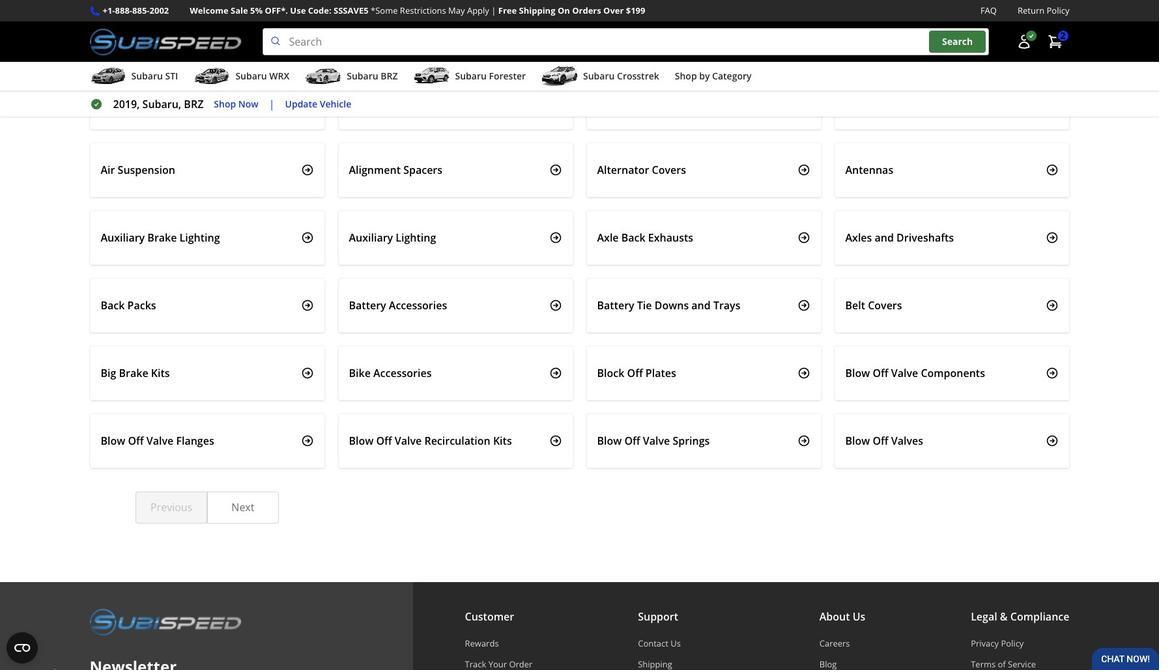 Task type: describe. For each thing, give the bounding box(es) containing it.
track your order
[[465, 659, 533, 671]]

alignment spacers link
[[338, 143, 573, 198]]

compliance
[[1011, 610, 1070, 624]]

battery accessories link
[[338, 278, 573, 333]]

&
[[1001, 610, 1008, 624]]

subaru,
[[143, 97, 181, 112]]

open widget image
[[7, 633, 38, 664]]

contact us
[[638, 638, 681, 650]]

air for air intake and maf hoses
[[101, 95, 115, 110]]

about us
[[820, 610, 866, 624]]

air boxes
[[101, 27, 148, 42]]

blow off valve components
[[846, 366, 986, 381]]

subaru brz
[[347, 70, 398, 82]]

blog link
[[820, 659, 866, 671]]

+1-
[[103, 5, 115, 16]]

axles and driveshafts
[[846, 231, 955, 245]]

air for air intake ducts
[[349, 95, 363, 110]]

2 horizontal spatial and
[[875, 231, 894, 245]]

air suspension link
[[90, 143, 325, 198]]

alternator covers
[[598, 163, 686, 177]]

intake for ducts
[[366, 95, 398, 110]]

shop by category button
[[675, 65, 752, 91]]

restrictions
[[400, 5, 446, 16]]

vehicle
[[320, 98, 352, 110]]

policy for privacy policy
[[1002, 638, 1024, 650]]

terms of service link
[[972, 659, 1070, 671]]

search
[[943, 35, 974, 48]]

valves
[[892, 434, 924, 449]]

alternator covers link
[[586, 143, 822, 198]]

privacy policy
[[972, 638, 1024, 650]]

driveshafts
[[897, 231, 955, 245]]

subaru for subaru forester
[[455, 70, 487, 82]]

bike accessories link
[[338, 346, 573, 401]]

blog
[[820, 659, 837, 671]]

intake for and
[[118, 95, 150, 110]]

subaru wrx
[[236, 70, 290, 82]]

may
[[449, 5, 465, 16]]

brake for big
[[119, 366, 148, 381]]

subaru crosstrek button
[[542, 65, 660, 91]]

antennas link
[[835, 143, 1070, 198]]

blow off valve recirculation kits link
[[338, 414, 573, 469]]

lighting inside auxiliary brake lighting link
[[180, 231, 220, 245]]

tie
[[637, 299, 652, 313]]

blow for blow off valve recirculation kits
[[349, 434, 374, 449]]

blow for blow off valves
[[846, 434, 871, 449]]

boxes
[[118, 27, 148, 42]]

a subaru forester thumbnail image image
[[414, 67, 450, 86]]

shop for shop now
[[214, 98, 236, 110]]

2019, subaru, brz
[[113, 97, 204, 112]]

off for block off plates
[[628, 366, 643, 381]]

big
[[101, 366, 116, 381]]

rewards
[[465, 638, 499, 650]]

induction
[[863, 27, 911, 42]]

subaru sti button
[[90, 65, 178, 91]]

kits inside "link"
[[151, 366, 170, 381]]

subaru for subaru sti
[[131, 70, 163, 82]]

packs
[[128, 299, 156, 313]]

welcome
[[190, 5, 229, 16]]

brake for auxiliary
[[148, 231, 177, 245]]

air fuel ratio gauges
[[598, 27, 704, 42]]

covers for belt covers
[[869, 299, 903, 313]]

auxiliary for auxiliary brake lighting
[[101, 231, 145, 245]]

blow off valve components link
[[835, 346, 1070, 401]]

orders
[[573, 5, 602, 16]]

trays
[[714, 299, 741, 313]]

free
[[499, 5, 517, 16]]

return policy link
[[1018, 4, 1070, 18]]

air suspension
[[101, 163, 175, 177]]

of
[[999, 659, 1006, 671]]

sale
[[231, 5, 248, 16]]

next
[[232, 501, 255, 515]]

888-
[[115, 5, 132, 16]]

lighting inside auxiliary lighting link
[[396, 231, 436, 245]]

return
[[1018, 5, 1045, 16]]

about
[[820, 610, 851, 624]]

legal & compliance
[[972, 610, 1070, 624]]

suspension
[[118, 163, 175, 177]]

battery for battery tie downs and trays
[[598, 299, 635, 313]]

update vehicle button
[[285, 97, 352, 112]]

blow for blow off valve springs
[[598, 434, 622, 449]]

spacers
[[404, 163, 443, 177]]

big brake kits link
[[90, 346, 325, 401]]

welcome sale 5% off*. use code: sssave5
[[190, 5, 369, 16]]

privacy
[[972, 638, 999, 650]]

auxiliary lighting
[[349, 231, 436, 245]]

subaru wrx button
[[194, 65, 290, 91]]

alignment
[[349, 163, 401, 177]]

bike accessories
[[349, 366, 432, 381]]

axles and driveshafts link
[[835, 211, 1070, 265]]

a subaru brz thumbnail image image
[[305, 67, 342, 86]]

rewards link
[[465, 638, 533, 650]]

1 horizontal spatial |
[[492, 5, 496, 16]]

0 vertical spatial back
[[622, 231, 646, 245]]

components
[[921, 366, 986, 381]]

auxiliary lighting link
[[338, 211, 573, 265]]

back packs
[[101, 299, 156, 313]]

valve for springs
[[643, 434, 670, 449]]

2 subispeed logo image from the top
[[90, 609, 242, 636]]

subaru for subaru brz
[[347, 70, 379, 82]]

+1-888-885-2002
[[103, 5, 169, 16]]

button image
[[1017, 34, 1032, 50]]

0 vertical spatial and
[[152, 95, 172, 110]]

accessories for battery accessories
[[389, 299, 447, 313]]

alignment spacers
[[349, 163, 443, 177]]

axle back exhausts link
[[586, 211, 822, 265]]

recirculation
[[425, 434, 491, 449]]

off for blow off valve recirculation kits
[[376, 434, 392, 449]]

search input field
[[262, 28, 989, 55]]

blow off valve flanges link
[[90, 414, 325, 469]]

on
[[558, 5, 570, 16]]

a subaru wrx thumbnail image image
[[194, 67, 230, 86]]



Task type: vqa. For each thing, say whether or not it's contained in the screenshot.
the PRP
no



Task type: locate. For each thing, give the bounding box(es) containing it.
shop now link
[[214, 97, 259, 112]]

5 subaru from the left
[[584, 70, 615, 82]]

covers for alternator covers
[[652, 163, 686, 177]]

block
[[598, 366, 625, 381]]

us for about us
[[853, 610, 866, 624]]

+1-888-885-2002 link
[[103, 4, 169, 18]]

over
[[604, 5, 624, 16]]

flanges
[[176, 434, 214, 449]]

1 subispeed logo image from the top
[[90, 28, 242, 55]]

order
[[509, 659, 533, 671]]

off for blow off valve flanges
[[128, 434, 144, 449]]

back right axle
[[622, 231, 646, 245]]

back left packs in the top left of the page
[[101, 299, 125, 313]]

intake down subaru brz
[[366, 95, 398, 110]]

air induction link
[[835, 7, 1070, 62]]

subaru up air intake ducts
[[347, 70, 379, 82]]

subaru left crosstrek
[[584, 70, 615, 82]]

1 battery from the left
[[349, 299, 386, 313]]

1 vertical spatial covers
[[869, 299, 903, 313]]

accessories for bike accessories
[[374, 366, 432, 381]]

air down subaru brz dropdown button
[[349, 95, 363, 110]]

1 vertical spatial kits
[[493, 434, 512, 449]]

battery accessories
[[349, 299, 447, 313]]

2 auxiliary from the left
[[349, 231, 393, 245]]

1 horizontal spatial lighting
[[396, 231, 436, 245]]

gauges
[[667, 27, 704, 42]]

4 subaru from the left
[[455, 70, 487, 82]]

air fuel ratio gauges link
[[586, 7, 822, 62]]

kits right recirculation on the left of page
[[493, 434, 512, 449]]

fuel
[[615, 27, 636, 42]]

covers right alternator
[[652, 163, 686, 177]]

brz up air intake ducts
[[381, 70, 398, 82]]

air intake ducts link
[[338, 75, 573, 130]]

policy
[[1047, 5, 1070, 16], [1002, 638, 1024, 650]]

covers right belt
[[869, 299, 903, 313]]

0 vertical spatial shipping
[[519, 5, 556, 16]]

0 horizontal spatial |
[[269, 97, 275, 112]]

1 horizontal spatial shop
[[675, 70, 697, 82]]

air for air induction
[[846, 27, 860, 42]]

0 vertical spatial |
[[492, 5, 496, 16]]

shop by category
[[675, 70, 752, 82]]

shop now
[[214, 98, 259, 110]]

maf
[[174, 95, 196, 110]]

category
[[713, 70, 752, 82]]

sssave5
[[334, 5, 369, 16]]

1 horizontal spatial auxiliary
[[349, 231, 393, 245]]

off
[[628, 366, 643, 381], [873, 366, 889, 381], [128, 434, 144, 449], [376, 434, 392, 449], [625, 434, 641, 449], [873, 434, 889, 449]]

intake inside air intake and maf hoses link
[[118, 95, 150, 110]]

1 vertical spatial brake
[[119, 366, 148, 381]]

kits right big
[[151, 366, 170, 381]]

careers link
[[820, 638, 866, 650]]

1 vertical spatial back
[[101, 299, 125, 313]]

air left "suspension"
[[101, 163, 115, 177]]

terms
[[972, 659, 996, 671]]

subaru for subaru crosstrek
[[584, 70, 615, 82]]

0 horizontal spatial and
[[152, 95, 172, 110]]

track your order link
[[465, 659, 533, 671]]

air fresheners link
[[338, 7, 573, 62]]

shop for shop by category
[[675, 70, 697, 82]]

shop left "now"
[[214, 98, 236, 110]]

subaru forester button
[[414, 65, 526, 91]]

and right axles
[[875, 231, 894, 245]]

intake inside air intake ducts "link"
[[366, 95, 398, 110]]

valve inside blow off valve recirculation kits link
[[395, 434, 422, 449]]

valve for recirculation
[[395, 434, 422, 449]]

intake down 'subaru sti' dropdown button
[[118, 95, 150, 110]]

air left induction
[[846, 27, 860, 42]]

subaru crosstrek
[[584, 70, 660, 82]]

air for air suspension
[[101, 163, 115, 177]]

battery for battery accessories
[[349, 299, 386, 313]]

1 lighting from the left
[[180, 231, 220, 245]]

policy up terms of service "link" on the right of the page
[[1002, 638, 1024, 650]]

1 vertical spatial brz
[[184, 97, 204, 112]]

axle
[[598, 231, 619, 245]]

ratio
[[638, 27, 664, 42]]

1 horizontal spatial shipping
[[638, 659, 673, 671]]

0 vertical spatial brz
[[381, 70, 398, 82]]

subaru
[[131, 70, 163, 82], [236, 70, 267, 82], [347, 70, 379, 82], [455, 70, 487, 82], [584, 70, 615, 82]]

subaru inside subaru brz dropdown button
[[347, 70, 379, 82]]

0 horizontal spatial shop
[[214, 98, 236, 110]]

air boxes link
[[90, 7, 325, 62]]

1 vertical spatial shipping
[[638, 659, 673, 671]]

track
[[465, 659, 487, 671]]

fresheners
[[366, 27, 422, 42]]

0 horizontal spatial auxiliary
[[101, 231, 145, 245]]

air intake ducts
[[349, 95, 429, 110]]

air down a subaru sti thumbnail image
[[101, 95, 115, 110]]

air fresheners
[[349, 27, 422, 42]]

0 horizontal spatial kits
[[151, 366, 170, 381]]

0 horizontal spatial battery
[[349, 299, 386, 313]]

brake
[[148, 231, 177, 245], [119, 366, 148, 381]]

1 auxiliary from the left
[[101, 231, 145, 245]]

subaru for subaru wrx
[[236, 70, 267, 82]]

off inside 'link'
[[628, 366, 643, 381]]

air inside 'link'
[[101, 163, 115, 177]]

subaru left the forester
[[455, 70, 487, 82]]

terms of service
[[972, 659, 1037, 671]]

shop inside 'dropdown button'
[[675, 70, 697, 82]]

subispeed logo image
[[90, 28, 242, 55], [90, 609, 242, 636]]

1 vertical spatial shop
[[214, 98, 236, 110]]

valve left flanges
[[147, 434, 174, 449]]

ducts
[[401, 95, 429, 110]]

2 lighting from the left
[[396, 231, 436, 245]]

bike
[[349, 366, 371, 381]]

valve left recirculation on the left of page
[[395, 434, 422, 449]]

0 horizontal spatial policy
[[1002, 638, 1024, 650]]

valve left the springs
[[643, 434, 670, 449]]

brake inside auxiliary brake lighting link
[[148, 231, 177, 245]]

1 horizontal spatial back
[[622, 231, 646, 245]]

air for air fuel ratio gauges
[[598, 27, 612, 42]]

off*.
[[265, 5, 288, 16]]

2
[[1061, 30, 1066, 42]]

1 vertical spatial us
[[671, 638, 681, 650]]

update vehicle
[[285, 98, 352, 110]]

0 horizontal spatial intake
[[118, 95, 150, 110]]

air inside "link"
[[349, 95, 363, 110]]

2 button
[[1042, 29, 1070, 55]]

blow for blow off valve components
[[846, 366, 871, 381]]

and left "maf"
[[152, 95, 172, 110]]

legal
[[972, 610, 998, 624]]

auxiliary for auxiliary lighting
[[349, 231, 393, 245]]

2 vertical spatial and
[[692, 299, 711, 313]]

air left fuel
[[598, 27, 612, 42]]

block off plates link
[[586, 346, 822, 401]]

blow off valve flanges
[[101, 434, 214, 449]]

battery
[[349, 299, 386, 313], [598, 299, 635, 313]]

0 horizontal spatial us
[[671, 638, 681, 650]]

2 intake from the left
[[366, 95, 398, 110]]

back packs link
[[90, 278, 325, 333]]

shipping
[[519, 5, 556, 16], [638, 659, 673, 671]]

air down +1-
[[101, 27, 115, 42]]

service
[[1009, 659, 1037, 671]]

1 horizontal spatial policy
[[1047, 5, 1070, 16]]

1 horizontal spatial and
[[692, 299, 711, 313]]

us up shipping link
[[671, 638, 681, 650]]

1 horizontal spatial brz
[[381, 70, 398, 82]]

0 vertical spatial subispeed logo image
[[90, 28, 242, 55]]

0 vertical spatial accessories
[[389, 299, 447, 313]]

valve inside blow off valve components link
[[892, 366, 919, 381]]

1 horizontal spatial intake
[[366, 95, 398, 110]]

valve left "components"
[[892, 366, 919, 381]]

a subaru crosstrek thumbnail image image
[[542, 67, 578, 86]]

blow off valve recirculation kits
[[349, 434, 512, 449]]

policy up "2"
[[1047, 5, 1070, 16]]

wrx
[[269, 70, 290, 82]]

*some
[[371, 5, 398, 16]]

sti
[[165, 70, 178, 82]]

1 subaru from the left
[[131, 70, 163, 82]]

brz right subaru, on the top of page
[[184, 97, 204, 112]]

code:
[[308, 5, 332, 16]]

1 vertical spatial subispeed logo image
[[90, 609, 242, 636]]

0 horizontal spatial shipping
[[519, 5, 556, 16]]

auxiliary
[[101, 231, 145, 245], [349, 231, 393, 245]]

shipping link
[[638, 659, 714, 671]]

subaru left sti
[[131, 70, 163, 82]]

5%
[[250, 5, 263, 16]]

1 vertical spatial policy
[[1002, 638, 1024, 650]]

a subaru sti thumbnail image image
[[90, 67, 126, 86]]

3 subaru from the left
[[347, 70, 379, 82]]

battery tie downs and trays link
[[586, 278, 822, 333]]

brz inside dropdown button
[[381, 70, 398, 82]]

1 horizontal spatial covers
[[869, 299, 903, 313]]

1 vertical spatial accessories
[[374, 366, 432, 381]]

subaru inside "subaru forester" dropdown button
[[455, 70, 487, 82]]

0 vertical spatial us
[[853, 610, 866, 624]]

1 vertical spatial and
[[875, 231, 894, 245]]

air down sssave5
[[349, 27, 363, 42]]

1 horizontal spatial battery
[[598, 299, 635, 313]]

contact
[[638, 638, 669, 650]]

downs
[[655, 299, 689, 313]]

2 battery from the left
[[598, 299, 635, 313]]

blow for blow off valve flanges
[[101, 434, 125, 449]]

faq
[[981, 5, 997, 16]]

blow off valve springs
[[598, 434, 710, 449]]

us for contact us
[[671, 638, 681, 650]]

axle back exhausts
[[598, 231, 694, 245]]

0 vertical spatial policy
[[1047, 5, 1070, 16]]

block off plates
[[598, 366, 677, 381]]

shipping left on on the top left
[[519, 5, 556, 16]]

0 vertical spatial brake
[[148, 231, 177, 245]]

your
[[489, 659, 507, 671]]

antennas
[[846, 163, 894, 177]]

air intake and maf hoses link
[[90, 75, 325, 130]]

valve for flanges
[[147, 434, 174, 449]]

subaru up "now"
[[236, 70, 267, 82]]

0 horizontal spatial brz
[[184, 97, 204, 112]]

subaru inside subaru crosstrek dropdown button
[[584, 70, 615, 82]]

subaru brz button
[[305, 65, 398, 91]]

shipping down contact
[[638, 659, 673, 671]]

off for blow off valve springs
[[625, 434, 641, 449]]

back
[[622, 231, 646, 245], [101, 299, 125, 313]]

intake
[[118, 95, 150, 110], [366, 95, 398, 110]]

off for blow off valves
[[873, 434, 889, 449]]

plates
[[646, 366, 677, 381]]

belt covers link
[[835, 278, 1070, 333]]

0 vertical spatial shop
[[675, 70, 697, 82]]

1 horizontal spatial us
[[853, 610, 866, 624]]

1 intake from the left
[[118, 95, 150, 110]]

0 vertical spatial kits
[[151, 366, 170, 381]]

2 subaru from the left
[[236, 70, 267, 82]]

off for blow off valve components
[[873, 366, 889, 381]]

0 vertical spatial covers
[[652, 163, 686, 177]]

| left free
[[492, 5, 496, 16]]

update
[[285, 98, 318, 110]]

subaru inside subaru wrx dropdown button
[[236, 70, 267, 82]]

885-
[[132, 5, 150, 16]]

us right the about at the bottom
[[853, 610, 866, 624]]

0 horizontal spatial covers
[[652, 163, 686, 177]]

air for air boxes
[[101, 27, 115, 42]]

subaru inside 'subaru sti' dropdown button
[[131, 70, 163, 82]]

and left trays
[[692, 299, 711, 313]]

valve inside blow off valve springs link
[[643, 434, 670, 449]]

1 horizontal spatial kits
[[493, 434, 512, 449]]

air for air fresheners
[[349, 27, 363, 42]]

brake inside big brake kits "link"
[[119, 366, 148, 381]]

0 horizontal spatial back
[[101, 299, 125, 313]]

| right "now"
[[269, 97, 275, 112]]

next link
[[207, 492, 279, 524]]

1 vertical spatial |
[[269, 97, 275, 112]]

policy for return policy
[[1047, 5, 1070, 16]]

shop left by
[[675, 70, 697, 82]]

valve for components
[[892, 366, 919, 381]]

0 horizontal spatial lighting
[[180, 231, 220, 245]]

valve inside 'blow off valve flanges' link
[[147, 434, 174, 449]]



